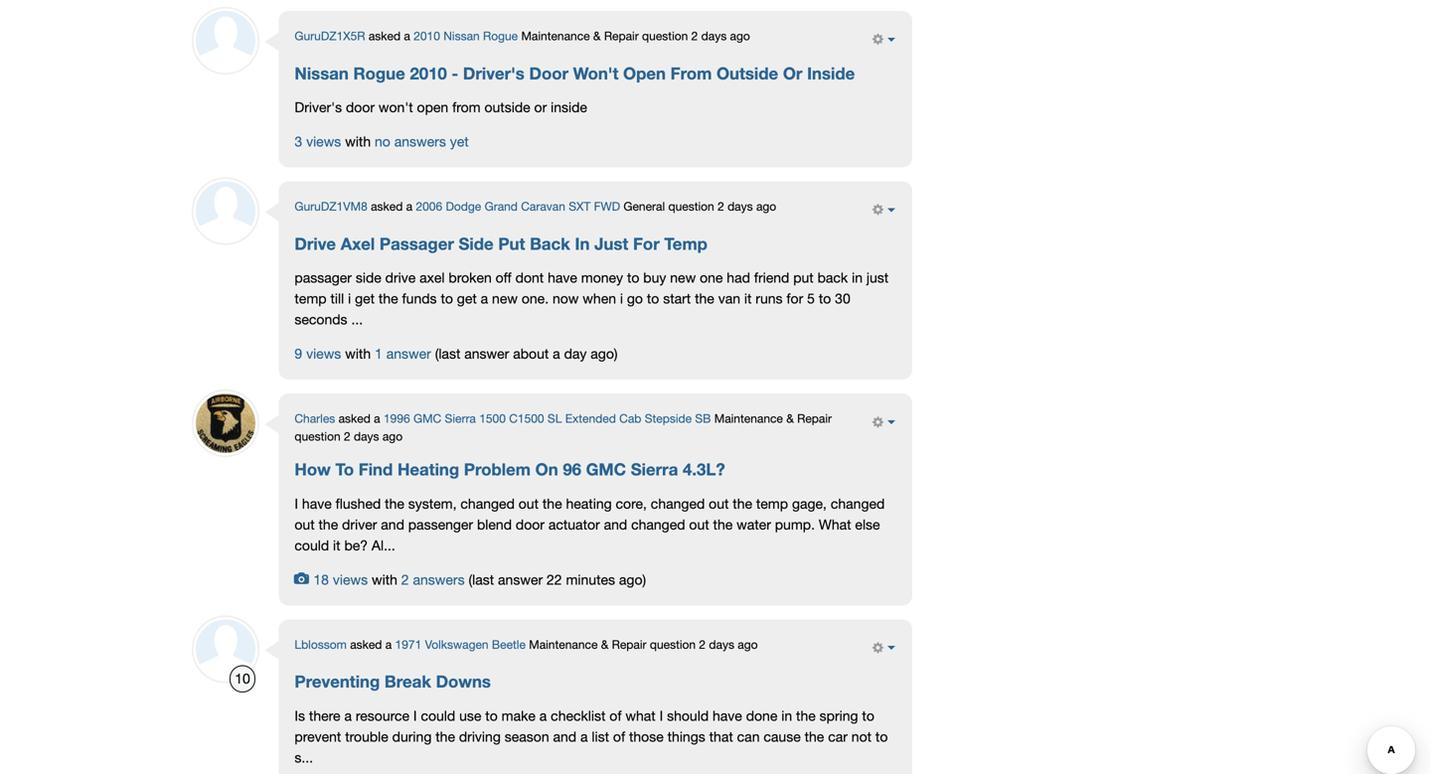 Task type: vqa. For each thing, say whether or not it's contained in the screenshot.
water
yes



Task type: locate. For each thing, give the bounding box(es) containing it.
a left 2010 nissan rogue link
[[404, 29, 410, 43]]

friend
[[754, 270, 790, 286]]

0 horizontal spatial driver's
[[295, 99, 342, 115]]

fwd
[[594, 199, 620, 213]]

new
[[670, 270, 696, 286], [492, 290, 518, 307]]

i down how
[[295, 495, 298, 512]]

the left water
[[713, 516, 733, 533]]

on
[[536, 459, 558, 479]]

1 horizontal spatial rogue
[[483, 29, 518, 43]]

repair up gage,
[[797, 412, 832, 426]]

ago down the 1996
[[383, 430, 403, 444]]

2010 up open
[[414, 29, 440, 43]]

0 horizontal spatial have
[[302, 495, 332, 512]]

and down core,
[[604, 516, 628, 533]]

0 horizontal spatial gmc
[[414, 412, 442, 426]]

answer left 22
[[498, 571, 543, 588]]

1 horizontal spatial and
[[553, 729, 577, 745]]

driver's
[[463, 63, 525, 83], [295, 99, 342, 115]]

it right van
[[745, 290, 752, 307]]

1 vertical spatial door
[[516, 516, 545, 533]]

have up that
[[713, 708, 743, 724]]

(last
[[435, 346, 461, 362], [469, 571, 494, 588]]

with for no
[[345, 133, 371, 150]]

0 vertical spatial &
[[593, 29, 601, 43]]

charles asked a 1996 gmc sierra 1500 c1500 sl extended cab stepside sb
[[295, 412, 711, 426]]

2 inside maintenance & repair question             2 days ago
[[344, 430, 351, 444]]

1 vertical spatial rogue
[[353, 63, 405, 83]]

extended
[[565, 412, 616, 426]]

0 vertical spatial nissan
[[444, 29, 480, 43]]

temp inside i have flushed the system, changed out the heating core, changed out the temp  gage, changed out the driver and passenger blend door actuator and changed  out the water pump. what else could it be? al...
[[756, 495, 788, 512]]

van
[[719, 290, 741, 307]]

1 horizontal spatial temp
[[756, 495, 788, 512]]

problem
[[464, 459, 531, 479]]

asked
[[369, 29, 401, 43], [371, 199, 403, 213], [339, 412, 371, 426], [350, 638, 382, 651]]

1 horizontal spatial new
[[670, 270, 696, 286]]

& right sb at the bottom of page
[[787, 412, 794, 426]]

1 vertical spatial could
[[421, 708, 456, 724]]

2 horizontal spatial i
[[660, 708, 663, 724]]

2 vertical spatial &
[[601, 638, 609, 651]]

gurudz1x5r
[[295, 29, 365, 43]]

sierra
[[445, 412, 476, 426], [631, 459, 678, 479]]

0 horizontal spatial could
[[295, 537, 329, 554]]

0 horizontal spatial get
[[355, 290, 375, 307]]

1 vertical spatial have
[[302, 495, 332, 512]]

the left car
[[805, 729, 825, 745]]

1 vertical spatial new
[[492, 290, 518, 307]]

views right 18
[[333, 571, 368, 588]]

or
[[534, 99, 547, 115]]

days up that
[[709, 638, 735, 651]]

in
[[575, 234, 590, 253]]

a down the broken
[[481, 290, 488, 307]]

ago) right minutes
[[619, 571, 646, 588]]

ago) right day
[[591, 346, 618, 362]]

in inside passager side drive axel broken off dont have money to buy new one had friend  put back in just temp till i get the funds to get a new one. now when i go to start  the van it runs for 5 to 30 seconds ...
[[852, 270, 863, 286]]

could left use
[[421, 708, 456, 724]]

1 horizontal spatial driver's
[[463, 63, 525, 83]]

1 vertical spatial of
[[613, 729, 625, 745]]

asked for rogue
[[369, 29, 401, 43]]

out left the driver
[[295, 516, 315, 533]]

0 horizontal spatial i
[[348, 290, 351, 307]]

put
[[498, 234, 525, 253]]

put
[[794, 270, 814, 286]]

ago
[[730, 29, 750, 43], [757, 199, 777, 213], [383, 430, 403, 444], [738, 638, 758, 651]]

cab
[[620, 412, 642, 426]]

0 vertical spatial could
[[295, 537, 329, 554]]

one.
[[522, 290, 549, 307]]

i right what at bottom left
[[660, 708, 663, 724]]

views right 3
[[306, 133, 341, 150]]

i
[[295, 495, 298, 512], [414, 708, 417, 724], [660, 708, 663, 724]]

to right 'not'
[[876, 729, 888, 745]]

with 2 answers (last answer 22 minutes ago)
[[372, 571, 646, 588]]

30
[[835, 290, 851, 307]]

season
[[505, 729, 549, 745]]

repair up open
[[604, 29, 639, 43]]

1 vertical spatial sierra
[[631, 459, 678, 479]]

0 vertical spatial door
[[346, 99, 375, 115]]

passager side drive axel broken off dont have money to buy new one had friend  put back in just temp till i get the funds to get a new one. now when i go to start  the van it runs for 5 to 30 seconds ...
[[295, 270, 889, 328]]

with left the no
[[345, 133, 371, 150]]

1 horizontal spatial i
[[620, 290, 623, 307]]

ago up "done"
[[738, 638, 758, 651]]

nissan up the -
[[444, 29, 480, 43]]

to right use
[[485, 708, 498, 724]]

maintenance for downs
[[529, 638, 598, 651]]

1 horizontal spatial nissan
[[444, 29, 480, 43]]

1 vertical spatial with
[[345, 346, 371, 362]]

get down side
[[355, 290, 375, 307]]

1 get from the left
[[355, 290, 375, 307]]

answers down passenger
[[413, 571, 465, 588]]

asked right gurudz1x5r
[[369, 29, 401, 43]]

lblossom link
[[295, 638, 347, 651]]

0 vertical spatial have
[[548, 270, 578, 286]]

0 vertical spatial in
[[852, 270, 863, 286]]

views right the 9
[[306, 346, 341, 362]]

3 views link
[[295, 133, 341, 150]]

0 vertical spatial with
[[345, 133, 371, 150]]

of right list
[[613, 729, 625, 745]]

beetle
[[492, 638, 526, 651]]

side
[[356, 270, 382, 286]]

door inside i have flushed the system, changed out the heating core, changed out the temp  gage, changed out the driver and passenger blend door actuator and changed  out the water pump. what else could it be? al...
[[516, 516, 545, 533]]

question inside maintenance & repair question             2 days ago
[[295, 430, 341, 444]]

1 horizontal spatial in
[[852, 270, 863, 286]]

answer right 1
[[386, 346, 431, 362]]

day
[[564, 346, 587, 362]]

answers
[[394, 133, 446, 150], [413, 571, 465, 588]]

1 horizontal spatial sierra
[[631, 459, 678, 479]]

sierra inside how to find heating problem on 96 gmc sierra 4.3l? link
[[631, 459, 678, 479]]

gurudz1x5r asked a 2010 nissan rogue maintenance & repair             question             2 days ago
[[295, 29, 750, 43]]

money
[[581, 270, 623, 286]]

i right till
[[348, 290, 351, 307]]

1 vertical spatial &
[[787, 412, 794, 426]]

yet
[[450, 133, 469, 150]]

0 vertical spatial repair
[[604, 29, 639, 43]]

1 vertical spatial ago)
[[619, 571, 646, 588]]

question up 'temp' on the top of page
[[669, 199, 715, 213]]

sierra up core,
[[631, 459, 678, 479]]

question up should
[[650, 638, 696, 651]]

with left 1
[[345, 346, 371, 362]]

0 vertical spatial maintenance
[[521, 29, 590, 43]]

of left what at bottom left
[[610, 708, 622, 724]]

2010 left the -
[[410, 63, 447, 83]]

0 horizontal spatial it
[[333, 537, 341, 554]]

a left the 1996
[[374, 412, 380, 426]]

answer
[[386, 346, 431, 362], [465, 346, 509, 362], [498, 571, 543, 588]]

in for drive axel passager side put back in just for temp
[[852, 270, 863, 286]]

use
[[459, 708, 482, 724]]

1 horizontal spatial (last
[[469, 571, 494, 588]]

gmc right the 1996
[[414, 412, 442, 426]]

10
[[235, 671, 250, 687]]

sierra left the 1500
[[445, 412, 476, 426]]

2 vertical spatial have
[[713, 708, 743, 724]]

one
[[700, 270, 723, 286]]

things
[[668, 729, 706, 745]]

in left "just"
[[852, 270, 863, 286]]

nissan down gurudz1x5r link
[[295, 63, 349, 83]]

with for 1
[[345, 346, 371, 362]]

it inside passager side drive axel broken off dont have money to buy new one had friend  put back in just temp till i get the funds to get a new one. now when i go to start  the van it runs for 5 to 30 seconds ...
[[745, 290, 752, 307]]

could up 18
[[295, 537, 329, 554]]

and
[[381, 516, 405, 533], [604, 516, 628, 533], [553, 729, 577, 745]]

-
[[452, 63, 459, 83]]

have
[[548, 270, 578, 286], [302, 495, 332, 512], [713, 708, 743, 724]]

asked for to
[[339, 412, 371, 426]]

be?
[[344, 537, 368, 554]]

2 vertical spatial views
[[333, 571, 368, 588]]

can
[[737, 729, 760, 745]]

1 vertical spatial maintenance
[[715, 412, 783, 426]]

out down 4.3l?
[[709, 495, 729, 512]]

gmc right 96
[[586, 459, 626, 479]]

checklist
[[551, 708, 606, 724]]

it inside i have flushed the system, changed out the heating core, changed out the temp  gage, changed out the driver and passenger blend door actuator and changed  out the water pump. what else could it be? al...
[[333, 537, 341, 554]]

broken
[[449, 270, 492, 286]]

1 i from the left
[[348, 290, 351, 307]]

0 vertical spatial temp
[[295, 290, 327, 307]]

& up won't
[[593, 29, 601, 43]]

asked left 2006
[[371, 199, 403, 213]]

1 vertical spatial driver's
[[295, 99, 342, 115]]

in up cause
[[782, 708, 793, 724]]

0 vertical spatial new
[[670, 270, 696, 286]]

days
[[702, 29, 727, 43], [728, 199, 753, 213], [354, 430, 379, 444], [709, 638, 735, 651]]

1 vertical spatial it
[[333, 537, 341, 554]]

to down axel
[[441, 290, 453, 307]]

a left list
[[581, 729, 588, 745]]

1 vertical spatial (last
[[469, 571, 494, 588]]

else
[[855, 516, 880, 533]]

1971
[[395, 638, 422, 651]]

1 horizontal spatial have
[[548, 270, 578, 286]]

asked for break
[[350, 638, 382, 651]]

asked for axel
[[371, 199, 403, 213]]

the down one
[[695, 290, 715, 307]]

how
[[295, 459, 331, 479]]

0 horizontal spatial sierra
[[445, 412, 476, 426]]

maintenance up door
[[521, 29, 590, 43]]

done
[[746, 708, 778, 724]]

gurudz1vm8
[[295, 199, 368, 213]]

new down 'off'
[[492, 290, 518, 307]]

drive
[[385, 270, 416, 286]]

0 vertical spatial ago)
[[591, 346, 618, 362]]

with down al...
[[372, 571, 398, 588]]

1 horizontal spatial door
[[516, 516, 545, 533]]

i left go
[[620, 290, 623, 307]]

2 vertical spatial repair
[[612, 638, 647, 651]]

2 vertical spatial maintenance
[[529, 638, 598, 651]]

go
[[627, 290, 643, 307]]

(last right the 2 answers "link" in the left of the page
[[469, 571, 494, 588]]

repair for downs
[[612, 638, 647, 651]]

2 up the to
[[344, 430, 351, 444]]

1 vertical spatial gmc
[[586, 459, 626, 479]]

0 vertical spatial gmc
[[414, 412, 442, 426]]

it
[[745, 290, 752, 307], [333, 537, 341, 554]]

0 vertical spatial views
[[306, 133, 341, 150]]

caravan
[[521, 199, 566, 213]]

the right during
[[436, 729, 455, 745]]

and down checklist
[[553, 729, 577, 745]]

1 vertical spatial in
[[782, 708, 793, 724]]

1 vertical spatial repair
[[797, 412, 832, 426]]

question down charles link
[[295, 430, 341, 444]]

get down the broken
[[457, 290, 477, 307]]

0 vertical spatial rogue
[[483, 29, 518, 43]]

a inside passager side drive axel broken off dont have money to buy new one had friend  put back in just temp till i get the funds to get a new one. now when i go to start  the van it runs for 5 to 30 seconds ...
[[481, 290, 488, 307]]

car
[[828, 729, 848, 745]]

0 horizontal spatial in
[[782, 708, 793, 724]]

0 vertical spatial it
[[745, 290, 752, 307]]

2006 dodge grand caravan sxt fwd link
[[416, 199, 620, 213]]

seconds
[[295, 311, 348, 328]]

driver's up 3 views link
[[295, 99, 342, 115]]

preventing
[[295, 672, 380, 692]]

1 vertical spatial views
[[306, 346, 341, 362]]

2006
[[416, 199, 443, 213]]

1 vertical spatial nissan
[[295, 63, 349, 83]]

the up cause
[[796, 708, 816, 724]]

views for 9
[[306, 346, 341, 362]]

is
[[295, 708, 305, 724]]

list
[[592, 729, 609, 745]]

have up now
[[548, 270, 578, 286]]

temp up seconds
[[295, 290, 327, 307]]

temp up water
[[756, 495, 788, 512]]

(last right 1 answer link
[[435, 346, 461, 362]]

1 horizontal spatial it
[[745, 290, 752, 307]]

it left be?
[[333, 537, 341, 554]]

have down how
[[302, 495, 332, 512]]

core,
[[616, 495, 647, 512]]

sl
[[548, 412, 562, 426]]

what
[[626, 708, 656, 724]]

views for 3
[[306, 133, 341, 150]]

0 horizontal spatial ago)
[[591, 346, 618, 362]]

1 vertical spatial temp
[[756, 495, 788, 512]]

& down minutes
[[601, 638, 609, 651]]

18 views
[[314, 571, 368, 588]]

drive
[[295, 234, 336, 253]]

downs
[[436, 672, 491, 692]]

rogue up won't
[[353, 63, 405, 83]]

18
[[314, 571, 329, 588]]

rogue
[[483, 29, 518, 43], [353, 63, 405, 83]]

2 horizontal spatial and
[[604, 516, 628, 533]]

0 horizontal spatial door
[[346, 99, 375, 115]]

a left day
[[553, 346, 560, 362]]

0 horizontal spatial temp
[[295, 290, 327, 307]]

asked right 'charles'
[[339, 412, 371, 426]]

0 horizontal spatial i
[[295, 495, 298, 512]]

0 horizontal spatial nissan
[[295, 63, 349, 83]]

could
[[295, 537, 329, 554], [421, 708, 456, 724]]

2 horizontal spatial have
[[713, 708, 743, 724]]

axel
[[420, 270, 445, 286]]

driver's up outside
[[463, 63, 525, 83]]

the up the actuator
[[543, 495, 562, 512]]

1 horizontal spatial could
[[421, 708, 456, 724]]

door left won't
[[346, 99, 375, 115]]

1 horizontal spatial get
[[457, 290, 477, 307]]

cause
[[764, 729, 801, 745]]

general
[[624, 199, 665, 213]]

0 horizontal spatial and
[[381, 516, 405, 533]]

in inside is there a resource i could use to make a checklist of what i should  have done  in the spring to prevent trouble during the driving season and a list of those  things that can  cause the car not to s...
[[782, 708, 793, 724]]

asked left 1971
[[350, 638, 382, 651]]

new up 'start'
[[670, 270, 696, 286]]

gmc
[[414, 412, 442, 426], [586, 459, 626, 479]]

0 vertical spatial (last
[[435, 346, 461, 362]]



Task type: describe. For each thing, give the bounding box(es) containing it.
answer left about
[[465, 346, 509, 362]]

side
[[459, 234, 494, 253]]

2 get from the left
[[457, 290, 477, 307]]

volkswagen
[[425, 638, 489, 651]]

& inside maintenance & repair question             2 days ago
[[787, 412, 794, 426]]

a left 2006
[[406, 199, 413, 213]]

to right go
[[647, 290, 659, 307]]

22
[[547, 571, 562, 588]]

views for 18
[[333, 571, 368, 588]]

al...
[[372, 537, 396, 554]]

axel
[[341, 234, 375, 253]]

inside
[[551, 99, 588, 115]]

in for preventing break downs
[[782, 708, 793, 724]]

open
[[417, 99, 449, 115]]

maintenance & repair question             2 days ago
[[295, 412, 832, 444]]

& for downs
[[601, 638, 609, 651]]

could inside is there a resource i could use to make a checklist of what i should  have done  in the spring to prevent trouble during the driving season and a list of those  things that can  cause the car not to s...
[[421, 708, 456, 724]]

no answers yet link
[[375, 133, 469, 150]]

break
[[385, 672, 431, 692]]

2 answers link
[[401, 571, 465, 588]]

the left the driver
[[319, 516, 338, 533]]

buy
[[644, 270, 667, 286]]

0 vertical spatial answers
[[394, 133, 446, 150]]

that
[[710, 729, 734, 745]]

0 vertical spatial 2010
[[414, 29, 440, 43]]

back
[[818, 270, 848, 286]]

till
[[331, 290, 344, 307]]

repair for 2010
[[604, 29, 639, 43]]

dont
[[516, 270, 544, 286]]

dodge
[[446, 199, 481, 213]]

just
[[595, 234, 629, 253]]

repair inside maintenance & repair question             2 days ago
[[797, 412, 832, 426]]

preventing break downs
[[295, 672, 491, 692]]

maintenance for 2010
[[521, 29, 590, 43]]

have inside is there a resource i could use to make a checklist of what i should  have done  in the spring to prevent trouble during the driving season and a list of those  things that can  cause the car not to s...
[[713, 708, 743, 724]]

changed up else
[[831, 495, 885, 512]]

off
[[496, 270, 512, 286]]

maintenance inside maintenance & repair question             2 days ago
[[715, 412, 783, 426]]

sb
[[695, 412, 711, 426]]

ago up the outside
[[730, 29, 750, 43]]

had
[[727, 270, 751, 286]]

ago inside maintenance & repair question             2 days ago
[[383, 430, 403, 444]]

have inside i have flushed the system, changed out the heating core, changed out the temp  gage, changed out the driver and passenger blend door actuator and changed  out the water pump. what else could it be? al...
[[302, 495, 332, 512]]

stepside
[[645, 412, 692, 426]]

96
[[563, 459, 582, 479]]

open
[[623, 63, 666, 83]]

should
[[667, 708, 709, 724]]

won't
[[379, 99, 413, 115]]

answer for side
[[386, 346, 431, 362]]

1 vertical spatial answers
[[413, 571, 465, 588]]

gurudz1x5r link
[[295, 29, 365, 43]]

how to find heating problem on 96 gmc sierra 4.3l?
[[295, 459, 725, 479]]

2010 nissan rogue link
[[414, 29, 518, 43]]

1996
[[384, 412, 410, 426]]

to right 5
[[819, 290, 831, 307]]

the up water
[[733, 495, 753, 512]]

no
[[375, 133, 391, 150]]

blend
[[477, 516, 512, 533]]

charles
[[295, 412, 335, 426]]

0 horizontal spatial new
[[492, 290, 518, 307]]

0 horizontal spatial rogue
[[353, 63, 405, 83]]

gurudz1vm8 link
[[295, 199, 368, 213]]

won't
[[573, 63, 619, 83]]

outside
[[717, 63, 779, 83]]

...
[[351, 311, 363, 328]]

lblossom
[[295, 638, 347, 651]]

0 vertical spatial sierra
[[445, 412, 476, 426]]

actuator
[[549, 516, 600, 533]]

pump.
[[775, 516, 815, 533]]

i inside i have flushed the system, changed out the heating core, changed out the temp  gage, changed out the driver and passenger blend door actuator and changed  out the water pump. what else could it be? al...
[[295, 495, 298, 512]]

4.3l?
[[683, 459, 725, 479]]

1 vertical spatial 2010
[[410, 63, 447, 83]]

make
[[502, 708, 536, 724]]

trouble
[[345, 729, 389, 745]]

the down drive
[[379, 290, 398, 307]]

changed down core,
[[631, 516, 686, 533]]

to up go
[[627, 270, 640, 286]]

now
[[553, 290, 579, 307]]

9 views link
[[295, 346, 341, 362]]

1500
[[479, 412, 506, 426]]

system,
[[408, 495, 457, 512]]

could inside i have flushed the system, changed out the heating core, changed out the temp  gage, changed out the driver and passenger blend door actuator and changed  out the water pump. what else could it be? al...
[[295, 537, 329, 554]]

passager
[[380, 234, 454, 253]]

days up from
[[702, 29, 727, 43]]

those
[[629, 729, 664, 745]]

days up had
[[728, 199, 753, 213]]

nissan rogue 2010 - driver's door won't open from outside or inside
[[295, 63, 855, 83]]

2 up from
[[692, 29, 698, 43]]

9 views with 1 answer (last answer about a day ago)
[[295, 346, 618, 362]]

minutes
[[566, 571, 615, 588]]

2 up should
[[699, 638, 706, 651]]

temp
[[665, 234, 708, 253]]

& for 2010
[[593, 29, 601, 43]]

0 horizontal spatial (last
[[435, 346, 461, 362]]

2 vertical spatial with
[[372, 571, 398, 588]]

gurudz1vm8 asked a 2006 dodge grand caravan sxt fwd general             question             2 days ago
[[295, 199, 777, 213]]

out left water
[[689, 516, 710, 533]]

a right there
[[344, 708, 352, 724]]

question up open
[[642, 29, 688, 43]]

driving
[[459, 729, 501, 745]]

days inside maintenance & repair question             2 days ago
[[354, 430, 379, 444]]

changed up blend
[[461, 495, 515, 512]]

the right flushed
[[385, 495, 405, 512]]

0 vertical spatial of
[[610, 708, 622, 724]]

1 horizontal spatial ago)
[[619, 571, 646, 588]]

to up 'not'
[[862, 708, 875, 724]]

heating
[[566, 495, 612, 512]]

lblossom asked a 1971 volkswagen beetle maintenance & repair             question             2 days ago
[[295, 638, 758, 651]]

have inside passager side drive axel broken off dont have money to buy new one had friend  put back in just temp till i get the funds to get a new one. now when i go to start  the van it runs for 5 to 30 seconds ...
[[548, 270, 578, 286]]

for
[[787, 290, 804, 307]]

how to find heating problem on 96 gmc sierra 4.3l? link
[[295, 459, 725, 479]]

5
[[807, 290, 815, 307]]

outside
[[485, 99, 531, 115]]

1 horizontal spatial i
[[414, 708, 417, 724]]

0 vertical spatial driver's
[[463, 63, 525, 83]]

door
[[529, 63, 569, 83]]

heating
[[398, 459, 459, 479]]

flushed
[[336, 495, 381, 512]]

changed down 4.3l?
[[651, 495, 705, 512]]

2 i from the left
[[620, 290, 623, 307]]

2 right 18 views
[[401, 571, 409, 588]]

or
[[783, 63, 803, 83]]

1 answer link
[[375, 346, 431, 362]]

out down on
[[519, 495, 539, 512]]

a left 1971
[[386, 638, 392, 651]]

and inside is there a resource i could use to make a checklist of what i should  have done  in the spring to prevent trouble during the driving season and a list of those  things that can  cause the car not to s...
[[553, 729, 577, 745]]

to
[[335, 459, 354, 479]]

from
[[671, 63, 712, 83]]

answer for heating
[[498, 571, 543, 588]]

2 up one
[[718, 199, 725, 213]]

driver's door won't open from outside or inside
[[295, 99, 588, 115]]

nissan rogue 2010 - driver's door won't open from outside or inside link
[[295, 63, 855, 83]]

1 horizontal spatial gmc
[[586, 459, 626, 479]]

a right make
[[540, 708, 547, 724]]

c1500
[[509, 412, 544, 426]]

preventing break downs link
[[295, 672, 491, 692]]

ago up friend
[[757, 199, 777, 213]]

inside
[[807, 63, 855, 83]]

temp inside passager side drive axel broken off dont have money to buy new one had friend  put back in just temp till i get the funds to get a new one. now when i go to start  the van it runs for 5 to 30 seconds ...
[[295, 290, 327, 307]]



